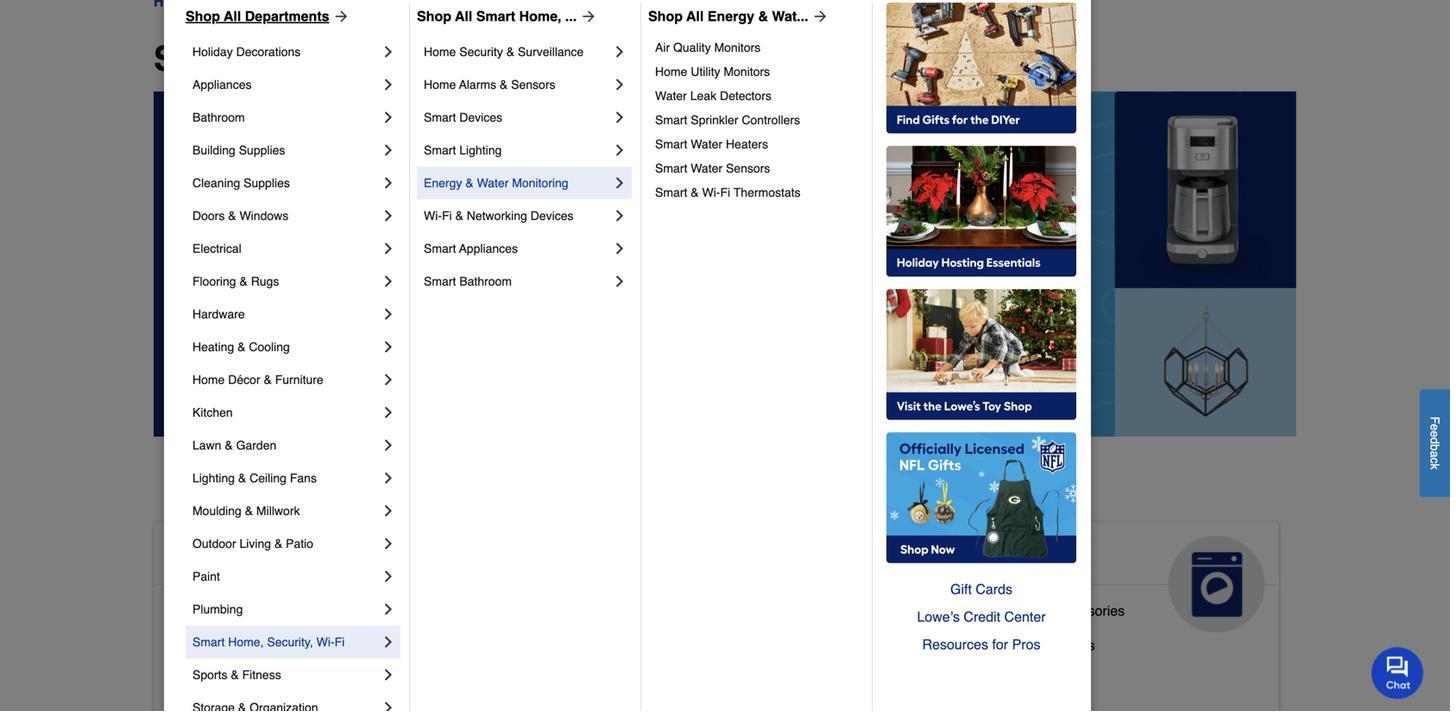 Task type: vqa. For each thing, say whether or not it's contained in the screenshot.
material
no



Task type: describe. For each thing, give the bounding box(es) containing it.
0 vertical spatial energy
[[708, 8, 755, 24]]

resources for pros link
[[887, 631, 1077, 659]]

0 horizontal spatial wi-
[[317, 635, 335, 649]]

care
[[553, 571, 607, 598]]

fans
[[290, 471, 317, 485]]

sprinkler
[[691, 113, 739, 127]]

beverage & wine chillers link
[[938, 634, 1095, 668]]

enjoy savings year-round. no matter what you're shopping for, find what you need at a great price. image
[[154, 92, 1297, 437]]

building supplies link
[[193, 134, 380, 167]]

& left pros
[[1001, 638, 1010, 653]]

air quality monitors link
[[655, 35, 860, 60]]

chevron right image for smart lighting
[[611, 142, 629, 159]]

chevron right image for home security & surveillance
[[611, 43, 629, 60]]

for
[[992, 637, 1008, 653]]

lawn
[[193, 439, 221, 452]]

chevron right image for energy & water monitoring
[[611, 174, 629, 192]]

cooling
[[249, 340, 290, 354]]

decorations
[[236, 45, 301, 59]]

& right décor
[[264, 373, 272, 387]]

0 vertical spatial devices
[[459, 111, 502, 124]]

alarms
[[459, 78, 496, 92]]

chevron right image for smart appliances
[[611, 240, 629, 257]]

chevron right image for paint
[[380, 568, 397, 585]]

ceiling
[[250, 471, 287, 485]]

accessible bedroom
[[168, 638, 294, 653]]

lighting & ceiling fans link
[[193, 462, 380, 495]]

networking
[[467, 209, 527, 223]]

appliance parts & accessories
[[938, 603, 1125, 619]]

chevron right image for bathroom
[[380, 109, 397, 126]]

smart & wi-fi thermostats link
[[655, 180, 860, 205]]

smart lighting link
[[424, 134, 611, 167]]

chevron right image for smart bathroom
[[611, 273, 629, 290]]

pros
[[1012, 637, 1041, 653]]

security,
[[267, 635, 313, 649]]

& left patio
[[274, 537, 283, 551]]

chevron right image for smart devices
[[611, 109, 629, 126]]

smart for smart home, security, wi-fi
[[193, 635, 225, 649]]

chevron right image for sports & fitness
[[380, 666, 397, 684]]

home for home utility monitors
[[655, 65, 688, 79]]

k
[[1428, 464, 1442, 470]]

0 vertical spatial lighting
[[459, 143, 502, 157]]

pet beds, houses, & furniture link
[[553, 661, 740, 696]]

wine
[[1014, 638, 1045, 653]]

chevron right image for electrical
[[380, 240, 397, 257]]

smart appliances
[[424, 242, 518, 256]]

chevron right image for wi-fi & networking devices
[[611, 207, 629, 224]]

...
[[565, 8, 577, 24]]

living
[[240, 537, 271, 551]]

shop all departments link
[[186, 6, 350, 27]]

heating
[[193, 340, 234, 354]]

plumbing
[[193, 603, 243, 616]]

& right alarms
[[500, 78, 508, 92]]

departments for shop all departments
[[302, 39, 513, 79]]

1 e from the top
[[1428, 424, 1442, 431]]

animal & pet care image
[[784, 536, 881, 633]]

air
[[655, 41, 670, 54]]

doors & windows link
[[193, 199, 380, 232]]

pet inside pet beds, houses, & furniture link
[[553, 665, 574, 681]]

lowe's
[[917, 609, 960, 625]]

animal
[[553, 543, 634, 571]]

heating & cooling link
[[193, 331, 380, 363]]

smart devices link
[[424, 101, 611, 134]]

holiday decorations
[[193, 45, 301, 59]]

arrow right image
[[809, 8, 829, 25]]

plumbing link
[[193, 593, 380, 626]]

garden
[[236, 439, 277, 452]]

visit the lowe's toy shop. image
[[887, 289, 1077, 420]]

& right houses,
[[671, 665, 680, 681]]

décor
[[228, 373, 260, 387]]

livestock supplies
[[553, 631, 667, 647]]

accessible bathroom link
[[168, 599, 298, 634]]

smart for smart bathroom
[[424, 275, 456, 288]]

building
[[193, 143, 236, 157]]

smart for smart water heaters
[[655, 137, 688, 151]]

f
[[1428, 417, 1442, 424]]

security
[[459, 45, 503, 59]]

0 horizontal spatial appliances
[[193, 78, 252, 92]]

controllers
[[742, 113, 800, 127]]

smart for smart devices
[[424, 111, 456, 124]]

thermostats
[[734, 186, 801, 199]]

smart sprinkler controllers
[[655, 113, 800, 127]]

& left cooling
[[238, 340, 246, 354]]

chevron right image for outdoor living & patio
[[380, 535, 397, 553]]

chat invite button image
[[1372, 647, 1424, 699]]

& down smart lighting
[[466, 176, 474, 190]]

1 horizontal spatial fi
[[442, 209, 452, 223]]

home for home security & surveillance
[[424, 45, 456, 59]]

credit
[[964, 609, 1001, 625]]

accessible bedroom link
[[168, 634, 294, 668]]

smart sprinkler controllers link
[[655, 108, 860, 132]]

chevron right image for kitchen
[[380, 404, 397, 421]]

home security & surveillance
[[424, 45, 584, 59]]

kitchen
[[193, 406, 233, 420]]

sports & fitness link
[[193, 659, 380, 692]]

& down smart water sensors
[[691, 186, 699, 199]]

0 vertical spatial home,
[[519, 8, 562, 24]]

shop all energy & wat... link
[[648, 6, 829, 27]]

water left leak on the left top of page
[[655, 89, 687, 103]]

appliances image
[[1169, 536, 1265, 633]]

bathroom link
[[193, 101, 380, 134]]

0 vertical spatial sensors
[[511, 78, 556, 92]]

doors
[[193, 209, 225, 223]]

accessible home
[[168, 543, 369, 571]]

surveillance
[[518, 45, 584, 59]]

beverage & wine chillers
[[938, 638, 1095, 653]]

home for home alarms & sensors
[[424, 78, 456, 92]]

outdoor
[[193, 537, 236, 551]]

& inside "link"
[[225, 439, 233, 452]]

chevron right image for home décor & furniture
[[380, 371, 397, 388]]

flooring
[[193, 275, 236, 288]]

home décor & furniture
[[193, 373, 324, 387]]

shop for shop all energy & wat...
[[648, 8, 683, 24]]

water up networking
[[477, 176, 509, 190]]

f e e d b a c k button
[[1420, 389, 1450, 497]]

sports & fitness
[[193, 668, 281, 682]]

hardware link
[[193, 298, 380, 331]]

wi-fi & networking devices link
[[424, 199, 611, 232]]

chevron right image for moulding & millwork
[[380, 502, 397, 520]]

lawn & garden
[[193, 439, 277, 452]]

2 e from the top
[[1428, 431, 1442, 437]]

2 horizontal spatial wi-
[[702, 186, 720, 199]]

livestock
[[553, 631, 611, 647]]

smart appliances link
[[424, 232, 611, 265]]

gift
[[951, 581, 972, 597]]

shop for shop all smart home, ...
[[417, 8, 452, 24]]

smart devices
[[424, 111, 502, 124]]

heaters
[[726, 137, 768, 151]]

d
[[1428, 437, 1442, 444]]

cards
[[976, 581, 1013, 597]]

monitors for air quality monitors
[[714, 41, 761, 54]]

supplies for building supplies
[[239, 143, 285, 157]]

accessible for accessible entry & home
[[168, 672, 234, 688]]

chevron right image for smart home, security, wi-fi
[[380, 634, 397, 651]]

& inside animal & pet care
[[640, 543, 658, 571]]

smart lighting
[[424, 143, 502, 157]]

0 horizontal spatial appliances link
[[193, 68, 380, 101]]

bathroom for accessible bathroom
[[238, 603, 298, 619]]



Task type: locate. For each thing, give the bounding box(es) containing it.
arrow right image
[[329, 8, 350, 25], [577, 8, 598, 25]]

chevron right image
[[380, 43, 397, 60], [380, 76, 397, 93], [380, 109, 397, 126], [611, 109, 629, 126], [380, 142, 397, 159], [611, 142, 629, 159], [380, 240, 397, 257], [380, 338, 397, 356], [380, 371, 397, 388], [380, 404, 397, 421], [380, 601, 397, 618], [380, 699, 397, 711]]

building supplies
[[193, 143, 285, 157]]

0 horizontal spatial lighting
[[193, 471, 235, 485]]

furniture down heating & cooling link in the left of the page
[[275, 373, 324, 387]]

1 shop from the left
[[186, 8, 220, 24]]

shop all departments
[[154, 39, 513, 79]]

2 vertical spatial fi
[[335, 635, 345, 649]]

arrow right image for shop all smart home, ...
[[577, 8, 598, 25]]

smart up sports
[[193, 635, 225, 649]]

all up security
[[455, 8, 472, 24]]

shop all departments
[[186, 8, 329, 24]]

1 horizontal spatial lighting
[[459, 143, 502, 157]]

smart up smart lighting
[[424, 111, 456, 124]]

appliances down networking
[[459, 242, 518, 256]]

lighting
[[459, 143, 502, 157], [193, 471, 235, 485]]

home décor & furniture link
[[193, 363, 380, 396]]

holiday
[[193, 45, 233, 59]]

chevron right image
[[611, 43, 629, 60], [611, 76, 629, 93], [380, 174, 397, 192], [611, 174, 629, 192], [380, 207, 397, 224], [611, 207, 629, 224], [611, 240, 629, 257], [380, 273, 397, 290], [611, 273, 629, 290], [380, 306, 397, 323], [380, 437, 397, 454], [380, 470, 397, 487], [380, 502, 397, 520], [380, 535, 397, 553], [380, 568, 397, 585], [380, 634, 397, 651], [380, 666, 397, 684]]

animal & pet care
[[553, 543, 702, 598]]

chevron right image for home alarms & sensors
[[611, 76, 629, 93]]

supplies for cleaning supplies
[[244, 176, 290, 190]]

e
[[1428, 424, 1442, 431], [1428, 431, 1442, 437]]

smart for smart appliances
[[424, 242, 456, 256]]

accessible
[[168, 543, 295, 571], [168, 603, 234, 619], [168, 638, 234, 653], [168, 672, 234, 688]]

accessible for accessible bathroom
[[168, 603, 234, 619]]

2 shop from the left
[[417, 8, 452, 24]]

1 accessible from the top
[[168, 543, 295, 571]]

bathroom up building
[[193, 111, 245, 124]]

departments up holiday decorations link
[[245, 8, 329, 24]]

0 horizontal spatial energy
[[424, 176, 462, 190]]

paint
[[193, 570, 220, 584]]

chevron right image for building supplies
[[380, 142, 397, 159]]

chevron right image for lighting & ceiling fans
[[380, 470, 397, 487]]

water leak detectors
[[655, 89, 772, 103]]

chevron right image for hardware
[[380, 306, 397, 323]]

0 vertical spatial appliances
[[193, 78, 252, 92]]

accessible for accessible bedroom
[[168, 638, 234, 653]]

bathroom for smart bathroom
[[459, 275, 512, 288]]

1 horizontal spatial pet
[[665, 543, 702, 571]]

appliances up cards
[[938, 543, 1067, 571]]

resources
[[922, 637, 989, 653]]

bathroom up smart home, security, wi-fi
[[238, 603, 298, 619]]

1 horizontal spatial sensors
[[726, 161, 770, 175]]

home security & surveillance link
[[424, 35, 611, 68]]

1 horizontal spatial appliances
[[459, 242, 518, 256]]

& up the smart appliances
[[455, 209, 464, 223]]

appliances
[[193, 78, 252, 92], [459, 242, 518, 256], [938, 543, 1067, 571]]

shop up air
[[648, 8, 683, 24]]

1 vertical spatial sensors
[[726, 161, 770, 175]]

accessible home image
[[399, 536, 496, 633]]

accessories
[[1051, 603, 1125, 619]]

& right 'parts'
[[1038, 603, 1048, 619]]

lighting inside "link"
[[193, 471, 235, 485]]

departments up smart devices
[[302, 39, 513, 79]]

1 horizontal spatial furniture
[[684, 665, 740, 681]]

1 horizontal spatial arrow right image
[[577, 8, 598, 25]]

cleaning supplies link
[[193, 167, 380, 199]]

lowe's credit center link
[[887, 603, 1077, 631]]

& right doors
[[228, 209, 236, 223]]

chevron right image for doors & windows
[[380, 207, 397, 224]]

sensors down heaters
[[726, 161, 770, 175]]

0 horizontal spatial arrow right image
[[329, 8, 350, 25]]

3 accessible from the top
[[168, 638, 234, 653]]

0 horizontal spatial shop
[[186, 8, 220, 24]]

all
[[224, 8, 241, 24], [455, 8, 472, 24], [686, 8, 704, 24], [249, 39, 292, 79]]

1 vertical spatial furniture
[[684, 665, 740, 681]]

appliance parts & accessories link
[[938, 599, 1125, 634]]

beverage
[[938, 638, 997, 653]]

shop up home security & surveillance
[[417, 8, 452, 24]]

1 horizontal spatial appliances link
[[924, 522, 1279, 633]]

supplies inside 'link'
[[239, 143, 285, 157]]

wi- right security, at bottom
[[317, 635, 335, 649]]

smart up home security & surveillance
[[476, 8, 515, 24]]

shop all smart home, ... link
[[417, 6, 598, 27]]

0 horizontal spatial fi
[[335, 635, 345, 649]]

smart down the smart appliances
[[424, 275, 456, 288]]

1 vertical spatial fi
[[442, 209, 452, 223]]

e up the b
[[1428, 431, 1442, 437]]

detectors
[[720, 89, 772, 103]]

chevron right image for heating & cooling
[[380, 338, 397, 356]]

livestock supplies link
[[553, 627, 667, 661]]

shop all energy & wat...
[[648, 8, 809, 24]]

0 vertical spatial appliances link
[[193, 68, 380, 101]]

shop up holiday
[[186, 8, 220, 24]]

smart water sensors
[[655, 161, 770, 175]]

all for smart
[[455, 8, 472, 24]]

fi up the smart appliances
[[442, 209, 452, 223]]

arrow right image inside shop all smart home, ... link
[[577, 8, 598, 25]]

water up smart water sensors
[[691, 137, 723, 151]]

smart for smart sprinkler controllers
[[655, 113, 688, 127]]

all inside shop all departments link
[[224, 8, 241, 24]]

moulding
[[193, 504, 242, 518]]

& right entry
[[274, 672, 284, 688]]

bedroom
[[238, 638, 294, 653]]

& left 'rugs'
[[240, 275, 248, 288]]

0 horizontal spatial sensors
[[511, 78, 556, 92]]

fi right security, at bottom
[[335, 635, 345, 649]]

moulding & millwork
[[193, 504, 300, 518]]

2 horizontal spatial shop
[[648, 8, 683, 24]]

2 vertical spatial appliances
[[938, 543, 1067, 571]]

1 vertical spatial energy
[[424, 176, 462, 190]]

&
[[758, 8, 768, 24], [507, 45, 515, 59], [500, 78, 508, 92], [466, 176, 474, 190], [691, 186, 699, 199], [228, 209, 236, 223], [455, 209, 464, 223], [240, 275, 248, 288], [238, 340, 246, 354], [264, 373, 272, 387], [225, 439, 233, 452], [238, 471, 246, 485], [245, 504, 253, 518], [274, 537, 283, 551], [640, 543, 658, 571], [1038, 603, 1048, 619], [1001, 638, 1010, 653], [671, 665, 680, 681], [231, 668, 239, 682], [274, 672, 284, 688]]

monitors for home utility monitors
[[724, 65, 770, 79]]

sensors
[[511, 78, 556, 92], [726, 161, 770, 175]]

b
[[1428, 444, 1442, 451]]

2 accessible from the top
[[168, 603, 234, 619]]

home alarms & sensors link
[[424, 68, 611, 101]]

doors & windows
[[193, 209, 289, 223]]

smart water heaters
[[655, 137, 768, 151]]

all up quality
[[686, 8, 704, 24]]

0 vertical spatial furniture
[[275, 373, 324, 387]]

1 vertical spatial bathroom
[[459, 275, 512, 288]]

0 vertical spatial fi
[[720, 186, 730, 199]]

0 vertical spatial pet
[[665, 543, 702, 571]]

c
[[1428, 458, 1442, 464]]

chevron right image for flooring & rugs
[[380, 273, 397, 290]]

energy down smart lighting
[[424, 176, 462, 190]]

1 vertical spatial wi-
[[424, 209, 442, 223]]

wi-fi & networking devices
[[424, 209, 574, 223]]

0 horizontal spatial devices
[[459, 111, 502, 124]]

1 horizontal spatial shop
[[417, 8, 452, 24]]

1 arrow right image from the left
[[329, 8, 350, 25]]

all for departments
[[224, 8, 241, 24]]

& left wat...
[[758, 8, 768, 24]]

home utility monitors
[[655, 65, 770, 79]]

animal & pet care link
[[539, 522, 895, 633]]

electrical link
[[193, 232, 380, 265]]

lighting up moulding
[[193, 471, 235, 485]]

& right security
[[507, 45, 515, 59]]

supplies for livestock supplies
[[614, 631, 667, 647]]

shop for shop all departments
[[186, 8, 220, 24]]

supplies inside "link"
[[244, 176, 290, 190]]

cleaning
[[193, 176, 240, 190]]

departments for shop all departments
[[245, 8, 329, 24]]

departments
[[245, 8, 329, 24], [302, 39, 513, 79]]

appliances link up chillers
[[924, 522, 1279, 633]]

utility
[[691, 65, 720, 79]]

& left millwork
[[245, 504, 253, 518]]

2 horizontal spatial appliances
[[938, 543, 1067, 571]]

supplies up houses,
[[614, 631, 667, 647]]

furniture right houses,
[[684, 665, 740, 681]]

bathroom down the smart appliances
[[459, 275, 512, 288]]

arrow right image inside shop all departments link
[[329, 8, 350, 25]]

monitors down shop all energy & wat... link
[[714, 41, 761, 54]]

pet beds, houses, & furniture
[[553, 665, 740, 681]]

center
[[1005, 609, 1046, 625]]

monitoring
[[512, 176, 569, 190]]

chevron right image for plumbing
[[380, 601, 397, 618]]

1 vertical spatial home,
[[228, 635, 264, 649]]

0 horizontal spatial furniture
[[275, 373, 324, 387]]

0 horizontal spatial pet
[[553, 665, 574, 681]]

& right animal
[[640, 543, 658, 571]]

quality
[[673, 41, 711, 54]]

3 shop from the left
[[648, 8, 683, 24]]

2 horizontal spatial fi
[[720, 186, 730, 199]]

energy & water monitoring
[[424, 176, 569, 190]]

1 vertical spatial appliances link
[[924, 522, 1279, 633]]

houses,
[[617, 665, 667, 681]]

smart up smart water sensors
[[655, 137, 688, 151]]

holiday decorations link
[[193, 35, 380, 68]]

home inside "link"
[[424, 45, 456, 59]]

0 vertical spatial departments
[[245, 8, 329, 24]]

pet inside animal & pet care
[[665, 543, 702, 571]]

home, left ...
[[519, 8, 562, 24]]

devices down monitoring
[[531, 209, 574, 223]]

water down the smart water heaters
[[691, 161, 723, 175]]

appliances link down 'decorations'
[[193, 68, 380, 101]]

4 accessible from the top
[[168, 672, 234, 688]]

1 vertical spatial lighting
[[193, 471, 235, 485]]

1 vertical spatial appliances
[[459, 242, 518, 256]]

accessible entry & home
[[168, 672, 324, 688]]

2 arrow right image from the left
[[577, 8, 598, 25]]

1 vertical spatial departments
[[302, 39, 513, 79]]

outdoor living & patio link
[[193, 527, 380, 560]]

all inside shop all energy & wat... link
[[686, 8, 704, 24]]

smart down smart devices
[[424, 143, 456, 157]]

& down accessible bedroom link
[[231, 668, 239, 682]]

accessible for accessible home
[[168, 543, 295, 571]]

appliances down holiday
[[193, 78, 252, 92]]

chevron right image for holiday decorations
[[380, 43, 397, 60]]

home for home décor & furniture
[[193, 373, 225, 387]]

wi- up the smart appliances
[[424, 209, 442, 223]]

1 horizontal spatial energy
[[708, 8, 755, 24]]

2 vertical spatial bathroom
[[238, 603, 298, 619]]

devices down alarms
[[459, 111, 502, 124]]

monitors up detectors
[[724, 65, 770, 79]]

home alarms & sensors
[[424, 78, 556, 92]]

smart down smart water sensors
[[655, 186, 688, 199]]

1 horizontal spatial devices
[[531, 209, 574, 223]]

chevron right image for cleaning supplies
[[380, 174, 397, 192]]

0 vertical spatial monitors
[[714, 41, 761, 54]]

supplies up windows
[[244, 176, 290, 190]]

fi down smart water sensors
[[720, 186, 730, 199]]

0 vertical spatial supplies
[[239, 143, 285, 157]]

smart for smart water sensors
[[655, 161, 688, 175]]

0 horizontal spatial home,
[[228, 635, 264, 649]]

water
[[655, 89, 687, 103], [691, 137, 723, 151], [691, 161, 723, 175], [477, 176, 509, 190]]

chevron right image for appliances
[[380, 76, 397, 93]]

smart
[[476, 8, 515, 24], [424, 111, 456, 124], [655, 113, 688, 127], [655, 137, 688, 151], [424, 143, 456, 157], [655, 161, 688, 175], [655, 186, 688, 199], [424, 242, 456, 256], [424, 275, 456, 288], [193, 635, 225, 649]]

chevron right image for lawn & garden
[[380, 437, 397, 454]]

accessible home link
[[155, 522, 510, 633]]

holiday hosting essentials. image
[[887, 146, 1077, 277]]

smart left sprinkler
[[655, 113, 688, 127]]

1 horizontal spatial wi-
[[424, 209, 442, 223]]

smart for smart lighting
[[424, 143, 456, 157]]

all inside shop all smart home, ... link
[[455, 8, 472, 24]]

arrow right image for shop all departments
[[329, 8, 350, 25]]

cleaning supplies
[[193, 176, 290, 190]]

1 vertical spatial pet
[[553, 665, 574, 681]]

arrow right image up surveillance
[[577, 8, 598, 25]]

a
[[1428, 451, 1442, 458]]

smart for smart & wi-fi thermostats
[[655, 186, 688, 199]]

supplies
[[239, 143, 285, 157], [244, 176, 290, 190], [614, 631, 667, 647]]

1 vertical spatial supplies
[[244, 176, 290, 190]]

flooring & rugs link
[[193, 265, 380, 298]]

sensors up smart devices link
[[511, 78, 556, 92]]

energy up air quality monitors
[[708, 8, 755, 24]]

home utility monitors link
[[655, 60, 860, 84]]

energy
[[708, 8, 755, 24], [424, 176, 462, 190]]

home, down accessible bathroom link
[[228, 635, 264, 649]]

smart up smart bathroom
[[424, 242, 456, 256]]

electrical
[[193, 242, 242, 256]]

arrow right image up shop all departments
[[329, 8, 350, 25]]

0 vertical spatial wi-
[[702, 186, 720, 199]]

2 vertical spatial supplies
[[614, 631, 667, 647]]

smart down the smart water heaters
[[655, 161, 688, 175]]

shop
[[154, 39, 240, 79]]

lighting up energy & water monitoring
[[459, 143, 502, 157]]

supplies up cleaning supplies
[[239, 143, 285, 157]]

wi- down smart water sensors
[[702, 186, 720, 199]]

officially licensed n f l gifts. shop now. image
[[887, 433, 1077, 564]]

gift cards link
[[887, 576, 1077, 603]]

all down shop all departments link
[[249, 39, 292, 79]]

lighting & ceiling fans
[[193, 471, 317, 485]]

0 vertical spatial bathroom
[[193, 111, 245, 124]]

accessible bathroom
[[168, 603, 298, 619]]

smart water heaters link
[[655, 132, 860, 156]]

1 vertical spatial devices
[[531, 209, 574, 223]]

& right lawn
[[225, 439, 233, 452]]

1 horizontal spatial home,
[[519, 8, 562, 24]]

& left ceiling
[[238, 471, 246, 485]]

fi
[[720, 186, 730, 199], [442, 209, 452, 223], [335, 635, 345, 649]]

outdoor living & patio
[[193, 537, 313, 551]]

all for energy
[[686, 8, 704, 24]]

all up holiday decorations
[[224, 8, 241, 24]]

e up d
[[1428, 424, 1442, 431]]

1 vertical spatial monitors
[[724, 65, 770, 79]]

find gifts for the diyer. image
[[887, 3, 1077, 134]]

2 vertical spatial wi-
[[317, 635, 335, 649]]



